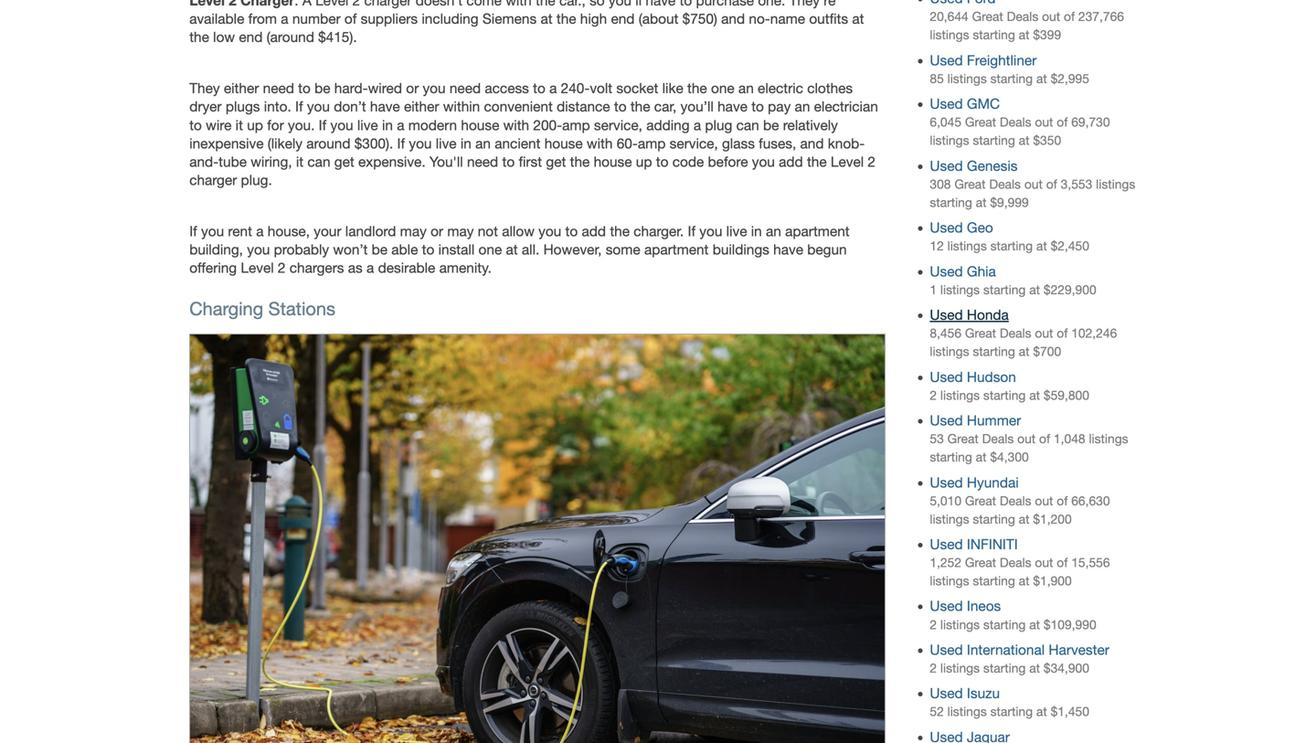 Task type: locate. For each thing, give the bounding box(es) containing it.
used inside 'used ghia 1 listings starting at $229,900'
[[930, 263, 963, 280]]

it down plugs
[[236, 117, 243, 133]]

2 vertical spatial be
[[372, 241, 388, 258]]

starting
[[973, 28, 1016, 42], [991, 71, 1033, 86], [973, 133, 1016, 148], [930, 195, 973, 210], [991, 239, 1033, 253], [984, 282, 1026, 297], [973, 344, 1016, 359], [984, 388, 1026, 403], [930, 450, 973, 465], [973, 512, 1016, 526], [973, 574, 1016, 588], [984, 617, 1026, 632], [984, 661, 1026, 676], [991, 705, 1033, 719]]

need up into.
[[263, 80, 294, 97]]

listings inside 6,045 great deals out of 69,730 listings starting at
[[930, 133, 970, 148]]

0 vertical spatial add
[[779, 153, 803, 170]]

to up $750)
[[680, 0, 692, 9]]

1 horizontal spatial amp
[[638, 135, 666, 152]]

$1,450
[[1051, 705, 1090, 719]]

great
[[973, 9, 1004, 24], [965, 115, 997, 129], [955, 177, 986, 191], [965, 326, 997, 341], [948, 432, 979, 446], [965, 494, 997, 508], [965, 555, 997, 570]]

$415).
[[318, 29, 357, 45]]

used for used geo 12 listings starting at $2,450
[[930, 220, 963, 236]]

7 used from the top
[[930, 369, 963, 385]]

one inside if you rent a house, your landlord may or may not allow you to add the charger. if you live in an apartment building, you probably won't be able to install one at all. however, some apartment buildings have begun offering level 2 chargers as a desirable amenity.
[[479, 241, 502, 258]]

9 used from the top
[[930, 474, 963, 491]]

the right first
[[570, 153, 590, 170]]

of inside 8,456 great deals out of 102,246 listings starting at
[[1057, 326, 1068, 341]]

with up ancient
[[503, 117, 530, 133]]

0 vertical spatial house
[[461, 117, 500, 133]]

one up you'll
[[711, 80, 735, 97]]

the down socket
[[631, 99, 651, 115]]

6 used from the top
[[930, 307, 963, 323]]

1 horizontal spatial it
[[296, 153, 304, 170]]

listings down 20,644
[[930, 28, 970, 42]]

deals down infiniti in the right bottom of the page
[[1000, 555, 1032, 570]]

live inside if you rent a house, your landlord may or may not allow you to add the charger. if you live in an apartment building, you probably won't be able to install one at all. however, some apartment buildings have begun offering level 2 chargers as a desirable amenity.
[[727, 223, 747, 240]]

service,
[[594, 117, 643, 133], [670, 135, 718, 152]]

1 horizontal spatial either
[[404, 99, 439, 115]]

charging stations
[[189, 298, 336, 320]]

siemens
[[483, 11, 537, 27]]

2 down used hudson link
[[930, 388, 937, 403]]

starting up infiniti in the right bottom of the page
[[973, 512, 1016, 526]]

with up siemens
[[506, 0, 532, 9]]

5 used from the top
[[930, 263, 963, 280]]

1 may from the left
[[400, 223, 427, 240]]

at inside 5,010 great deals out of 66,630 listings starting at
[[1019, 512, 1030, 526]]

0 horizontal spatial level
[[241, 260, 274, 276]]

1 vertical spatial or
[[431, 223, 444, 240]]

of inside 5,010 great deals out of 66,630 listings starting at
[[1057, 494, 1068, 508]]

0 horizontal spatial may
[[400, 223, 427, 240]]

add inside if you rent a house, your landlord may or may not allow you to add the charger. if you live in an apartment building, you probably won't be able to install one at all. however, some apartment buildings have begun offering level 2 chargers as a desirable amenity.
[[582, 223, 606, 240]]

of up $350 at the right of page
[[1057, 115, 1068, 129]]

used down 8,456 in the top of the page
[[930, 369, 963, 385]]

0 horizontal spatial and
[[722, 11, 745, 27]]

of for used honda
[[1057, 326, 1068, 341]]

1 vertical spatial and
[[801, 135, 824, 152]]

into.
[[264, 99, 291, 115]]

$2,995
[[1051, 71, 1090, 86]]

at
[[541, 11, 553, 27], [853, 11, 865, 27], [1019, 28, 1030, 42], [1037, 71, 1048, 86], [1019, 133, 1030, 148], [976, 195, 987, 210], [1037, 239, 1048, 253], [506, 241, 518, 258], [1030, 282, 1041, 297], [1019, 344, 1030, 359], [1030, 388, 1041, 403], [976, 450, 987, 465], [1019, 512, 1030, 526], [1019, 574, 1030, 588], [1030, 617, 1041, 632], [1030, 661, 1041, 676], [1037, 705, 1048, 719]]

in inside if you rent a house, your landlord may or may not allow you to add the charger. if you live in an apartment building, you probably won't be able to install one at all. however, some apartment buildings have begun offering level 2 chargers as a desirable amenity.
[[751, 223, 762, 240]]

freightliner
[[967, 52, 1037, 68]]

you down the fuses,
[[752, 153, 775, 170]]

2 vertical spatial live
[[727, 223, 747, 240]]

and down relatively
[[801, 135, 824, 152]]

in up buildings
[[751, 223, 762, 240]]

out inside 53 great deals out of 1,048 listings starting at
[[1018, 432, 1036, 446]]

infiniti
[[967, 536, 1018, 553]]

number
[[292, 11, 341, 27]]

2 vertical spatial level
[[241, 260, 274, 276]]

level down 'rent'
[[241, 260, 274, 276]]

0 vertical spatial or
[[406, 80, 419, 97]]

of for used infiniti
[[1057, 555, 1068, 570]]

60-
[[617, 135, 638, 152]]

international
[[967, 642, 1045, 658]]

starting up 'freightliner'
[[973, 28, 1016, 42]]

great right 20,644
[[973, 9, 1004, 24]]

amp down adding
[[638, 135, 666, 152]]

you up within
[[423, 80, 446, 97]]

$4,300
[[991, 450, 1029, 465]]

0 horizontal spatial house
[[461, 117, 500, 133]]

out for infiniti
[[1035, 555, 1054, 570]]

the up you'll
[[688, 80, 707, 97]]

used ineos 2 listings starting at $109,990
[[930, 598, 1097, 632]]

used up 1
[[930, 263, 963, 280]]

used freightliner link
[[930, 52, 1037, 68]]

the down car.,
[[557, 11, 577, 27]]

at inside 53 great deals out of 1,048 listings starting at
[[976, 450, 987, 465]]

be inside if you rent a house, your landlord may or may not allow you to add the charger. if you live in an apartment building, you probably won't be able to install one at all. however, some apartment buildings have begun offering level 2 chargers as a desirable amenity.
[[372, 241, 388, 258]]

from
[[248, 11, 277, 27]]

0 vertical spatial amp
[[562, 117, 590, 133]]

may up able
[[400, 223, 427, 240]]

up left for
[[247, 117, 263, 133]]

and
[[722, 11, 745, 27], [801, 135, 824, 152]]

$1,900
[[1034, 574, 1072, 588]]

deals inside 20,644 great deals out of 237,766 listings starting at
[[1007, 9, 1039, 24]]

you up buildings
[[700, 223, 723, 240]]

need
[[263, 80, 294, 97], [450, 80, 481, 97], [467, 153, 499, 170]]

add down the fuses,
[[779, 153, 803, 170]]

out inside 1,252 great deals out of 15,556 listings starting at
[[1035, 555, 1054, 570]]

great inside 6,045 great deals out of 69,730 listings starting at
[[965, 115, 997, 129]]

to
[[680, 0, 692, 9], [298, 80, 311, 97], [533, 80, 546, 97], [614, 99, 627, 115], [752, 99, 764, 115], [189, 117, 202, 133], [502, 153, 515, 170], [656, 153, 669, 170], [566, 223, 578, 240], [422, 241, 435, 258]]

deals inside 53 great deals out of 1,048 listings starting at
[[983, 432, 1014, 446]]

out inside 6,045 great deals out of 69,730 listings starting at
[[1035, 115, 1054, 129]]

at up used hyundai
[[976, 450, 987, 465]]

1
[[930, 282, 937, 297]]

listings inside 1,252 great deals out of 15,556 listings starting at
[[930, 574, 970, 588]]

1 horizontal spatial and
[[801, 135, 824, 152]]

at inside 20,644 great deals out of 237,766 listings starting at
[[1019, 28, 1030, 42]]

$59,800
[[1044, 388, 1090, 403]]

1,048
[[1054, 432, 1086, 446]]

0 vertical spatial apartment
[[786, 223, 850, 240]]

up
[[247, 117, 263, 133], [636, 153, 652, 170]]

used
[[930, 52, 963, 68], [930, 96, 963, 112], [930, 158, 963, 174], [930, 220, 963, 236], [930, 263, 963, 280], [930, 307, 963, 323], [930, 369, 963, 385], [930, 412, 963, 429], [930, 474, 963, 491], [930, 536, 963, 553], [930, 598, 963, 615], [930, 642, 963, 658], [930, 685, 963, 702]]

desirable
[[378, 260, 436, 276]]

0 vertical spatial level
[[316, 0, 349, 9]]

1 horizontal spatial house
[[545, 135, 583, 152]]

1 horizontal spatial may
[[447, 223, 474, 240]]

either up plugs
[[224, 80, 259, 97]]

0 horizontal spatial in
[[382, 117, 393, 133]]

1 horizontal spatial one
[[711, 80, 735, 97]]

2 up used isuzu link
[[930, 661, 937, 676]]

used inside the used international harvester 2 listings starting at $34,900
[[930, 642, 963, 658]]

amp
[[562, 117, 590, 133], [638, 135, 666, 152]]

deals inside 1,252 great deals out of 15,556 listings starting at
[[1000, 555, 1032, 570]]

1 get from the left
[[334, 153, 355, 170]]

to down ancient
[[502, 153, 515, 170]]

out for hummer
[[1018, 432, 1036, 446]]

listings inside 20,644 great deals out of 237,766 listings starting at
[[930, 28, 970, 42]]

out inside 5,010 great deals out of 66,630 listings starting at
[[1035, 494, 1054, 508]]

used isuzu 52 listings starting at $1,450
[[930, 685, 1090, 719]]

starting down isuzu
[[991, 705, 1033, 719]]

listings down used isuzu link
[[948, 705, 987, 719]]

have inside if you rent a house, your landlord may or may not allow you to add the charger. if you live in an apartment building, you probably won't be able to install one at all. however, some apartment buildings have begun offering level 2 chargers as a desirable amenity.
[[774, 241, 804, 258]]

if
[[295, 99, 303, 115], [319, 117, 327, 133], [397, 135, 405, 152], [189, 223, 197, 240], [688, 223, 696, 240]]

great inside 20,644 great deals out of 237,766 listings starting at
[[973, 9, 1004, 24]]

0 vertical spatial with
[[506, 0, 532, 9]]

of inside 308 great deals out of 3,553 listings starting at
[[1047, 177, 1058, 191]]

0 horizontal spatial add
[[582, 223, 606, 240]]

house,
[[268, 223, 310, 240]]

of inside 53 great deals out of 1,048 listings starting at
[[1040, 432, 1051, 446]]

at up geo
[[976, 195, 987, 210]]

of inside 6,045 great deals out of 69,730 listings starting at
[[1057, 115, 1068, 129]]

at left the $2,450
[[1037, 239, 1048, 253]]

get
[[334, 153, 355, 170], [546, 153, 566, 170]]

$399
[[1034, 28, 1062, 42]]

4 used from the top
[[930, 220, 963, 236]]

deals for used infiniti
[[1000, 555, 1032, 570]]

used for used ineos 2 listings starting at $109,990
[[930, 598, 963, 615]]

of left 1,048
[[1040, 432, 1051, 446]]

adding
[[647, 117, 690, 133]]

20,644
[[930, 9, 969, 24]]

out up the $4,300
[[1018, 432, 1036, 446]]

out inside 20,644 great deals out of 237,766 listings starting at
[[1042, 9, 1061, 24]]

8 used from the top
[[930, 412, 963, 429]]

out
[[1042, 9, 1061, 24], [1035, 115, 1054, 129], [1025, 177, 1043, 191], [1035, 326, 1054, 341], [1018, 432, 1036, 446], [1035, 494, 1054, 508], [1035, 555, 1054, 570]]

0 horizontal spatial service,
[[594, 117, 643, 133]]

deals for used gmc
[[1000, 115, 1032, 129]]

2 horizontal spatial level
[[831, 153, 864, 170]]

at up used international harvester link
[[1030, 617, 1041, 632]]

deals down hummer
[[983, 432, 1014, 446]]

2 inside the they either need to be hard-wired or you need access to a 240-volt socket like the one an electric clothes dryer plugs into. if you don't have either within convenient distance to the car, you'll have to pay an electrician to wire it up for you. if you live in a modern house with 200-amp service, adding a plug can be relatively inexpensive (likely around $300). if you live in an ancient house with 60-amp service, glass fuses, and knob- and-tube wiring, it can get expensive. you'll need to first get the house up to code before you add the level 2 charger plug.
[[868, 153, 876, 170]]

with
[[506, 0, 532, 9], [503, 117, 530, 133], [587, 135, 613, 152]]

2 inside used ineos 2 listings starting at $109,990
[[930, 617, 937, 632]]

1 vertical spatial up
[[636, 153, 652, 170]]

however,
[[544, 241, 602, 258]]

2 vertical spatial with
[[587, 135, 613, 152]]

of up $700
[[1057, 326, 1068, 341]]

1 vertical spatial charger
[[189, 172, 237, 188]]

a up the (around
[[281, 11, 289, 27]]

add inside the they either need to be hard-wired or you need access to a 240-volt socket like the one an electric clothes dryer plugs into. if you don't have either within convenient distance to the car, you'll have to pay an electrician to wire it up for you. if you live in a modern house with 200-amp service, adding a plug can be relatively inexpensive (likely around $300). if you live in an ancient house with 60-amp service, glass fuses, and knob- and-tube wiring, it can get expensive. you'll need to first get the house up to code before you add the level 2 charger plug.
[[779, 153, 803, 170]]

stations
[[269, 298, 336, 320]]

used left ineos
[[930, 598, 963, 615]]

level up 'number'
[[316, 0, 349, 9]]

end down the from
[[239, 29, 263, 45]]

237,766
[[1079, 9, 1125, 24]]

if up around
[[319, 117, 327, 133]]

can down around
[[308, 153, 331, 170]]

an up buildings
[[766, 223, 782, 240]]

used inside used hudson 2 listings starting at $59,800
[[930, 369, 963, 385]]

starting inside 53 great deals out of 1,048 listings starting at
[[930, 450, 973, 465]]

deals inside 308 great deals out of 3,553 listings starting at
[[990, 177, 1021, 191]]

2 inside if you rent a house, your landlord may or may not allow you to add the charger. if you live in an apartment building, you probably won't be able to install one at all. however, some apartment buildings have begun offering level 2 chargers as a desirable amenity.
[[278, 260, 286, 276]]

at left the $229,900 on the right top of page
[[1030, 282, 1041, 297]]

$2,450
[[1051, 239, 1090, 253]]

be
[[315, 80, 331, 97], [764, 117, 779, 133], [372, 241, 388, 258]]

1 horizontal spatial add
[[779, 153, 803, 170]]

0 vertical spatial either
[[224, 80, 259, 97]]

at inside 1,252 great deals out of 15,556 listings starting at
[[1019, 574, 1030, 588]]

can
[[737, 117, 760, 133], [308, 153, 331, 170]]

used up 53 in the right bottom of the page
[[930, 412, 963, 429]]

out inside 308 great deals out of 3,553 listings starting at
[[1025, 177, 1043, 191]]

hudson
[[967, 369, 1017, 385]]

1 horizontal spatial get
[[546, 153, 566, 170]]

0 horizontal spatial or
[[406, 80, 419, 97]]

and down purchase
[[722, 11, 745, 27]]

deals inside 8,456 great deals out of 102,246 listings starting at
[[1000, 326, 1032, 341]]

an inside if you rent a house, your landlord may or may not allow you to add the charger. if you live in an apartment building, you probably won't be able to install one at all. however, some apartment buildings have begun offering level 2 chargers as a desirable amenity.
[[766, 223, 782, 240]]

it down "(likely"
[[296, 153, 304, 170]]

0 horizontal spatial up
[[247, 117, 263, 133]]

great down used hyundai
[[965, 494, 997, 508]]

2 get from the left
[[546, 153, 566, 170]]

$9,999
[[991, 195, 1029, 210]]

in
[[382, 117, 393, 133], [461, 135, 472, 152], [751, 223, 762, 240]]

great inside 308 great deals out of 3,553 listings starting at
[[955, 177, 986, 191]]

like
[[663, 80, 684, 97]]

0 horizontal spatial amp
[[562, 117, 590, 133]]

up down the "60-"
[[636, 153, 652, 170]]

2 vertical spatial in
[[751, 223, 762, 240]]

308
[[930, 177, 951, 191]]

at inside 6,045 great deals out of 69,730 listings starting at
[[1019, 133, 1030, 148]]

of inside 1,252 great deals out of 15,556 listings starting at
[[1057, 555, 1068, 570]]

1 horizontal spatial end
[[611, 11, 635, 27]]

at right siemens
[[541, 11, 553, 27]]

used inside used geo 12 listings starting at $2,450
[[930, 220, 963, 236]]

house down within
[[461, 117, 500, 133]]

used inside used ineos 2 listings starting at $109,990
[[930, 598, 963, 615]]

used for used international harvester 2 listings starting at $34,900
[[930, 642, 963, 658]]

to left code
[[656, 153, 669, 170]]

:
[[295, 0, 299, 9]]

out for honda
[[1035, 326, 1054, 341]]

live up $300).
[[357, 117, 378, 133]]

you up all. in the left of the page
[[539, 223, 562, 240]]

live
[[357, 117, 378, 133], [436, 135, 457, 152], [727, 223, 747, 240]]

0 horizontal spatial apartment
[[645, 241, 709, 258]]

used freightliner 85 listings starting at $2,995
[[930, 52, 1090, 86]]

you'll
[[430, 153, 463, 170]]

deals inside 5,010 great deals out of 66,630 listings starting at
[[1000, 494, 1032, 508]]

$300).
[[355, 135, 393, 152]]

0 vertical spatial in
[[382, 117, 393, 133]]

deals for used hyundai
[[1000, 494, 1032, 508]]

ghia
[[967, 263, 996, 280]]

at inside 8,456 great deals out of 102,246 listings starting at
[[1019, 344, 1030, 359]]

1 horizontal spatial level
[[316, 0, 349, 9]]

at left all. in the left of the page
[[506, 241, 518, 258]]

2 may from the left
[[447, 223, 474, 240]]

1 horizontal spatial charger
[[364, 0, 412, 9]]

used up 5,010 at the right of page
[[930, 474, 963, 491]]

charging
[[189, 298, 263, 320]]

great inside 1,252 great deals out of 15,556 listings starting at
[[965, 555, 997, 570]]

of up $415). at left
[[345, 11, 357, 27]]

1 vertical spatial end
[[239, 29, 263, 45]]

deals for used hummer
[[983, 432, 1014, 446]]

at down used international harvester link
[[1030, 661, 1041, 676]]

used hummer
[[930, 412, 1022, 429]]

used up 85
[[930, 52, 963, 68]]

0 horizontal spatial one
[[479, 241, 502, 258]]

may up the install in the top left of the page
[[447, 223, 474, 240]]

2 used from the top
[[930, 96, 963, 112]]

12 used from the top
[[930, 642, 963, 658]]

1 vertical spatial house
[[545, 135, 583, 152]]

starting down "308"
[[930, 195, 973, 210]]

3 used from the top
[[930, 158, 963, 174]]

plugs
[[226, 99, 260, 115]]

0 horizontal spatial get
[[334, 153, 355, 170]]

2 vertical spatial house
[[594, 153, 632, 170]]

at inside used freightliner 85 listings starting at $2,995
[[1037, 71, 1048, 86]]

0 vertical spatial one
[[711, 80, 735, 97]]

end down 'you'll'
[[611, 11, 635, 27]]

5,010 great deals out of 66,630 listings starting at
[[930, 494, 1111, 526]]

1 horizontal spatial in
[[461, 135, 472, 152]]

1 vertical spatial in
[[461, 135, 472, 152]]

13 used from the top
[[930, 685, 963, 702]]

starting inside used geo 12 listings starting at $2,450
[[991, 239, 1033, 253]]

0 vertical spatial up
[[247, 117, 263, 133]]

0 vertical spatial end
[[611, 11, 635, 27]]

or inside the they either need to be hard-wired or you need access to a 240-volt socket like the one an electric clothes dryer plugs into. if you don't have either within convenient distance to the car, you'll have to pay an electrician to wire it up for you. if you live in a modern house with 200-amp service, adding a plug can be relatively inexpensive (likely around $300). if you live in an ancient house with 60-amp service, glass fuses, and knob- and-tube wiring, it can get expensive. you'll need to first get the house up to code before you add the level 2 charger plug.
[[406, 80, 419, 97]]

1 vertical spatial it
[[296, 153, 304, 170]]

0 vertical spatial can
[[737, 117, 760, 133]]

0 horizontal spatial charger
[[189, 172, 237, 188]]

starting up genesis
[[973, 133, 1016, 148]]

deals inside 6,045 great deals out of 69,730 listings starting at
[[1000, 115, 1032, 129]]

electric
[[758, 80, 804, 97]]

used for used infiniti
[[930, 536, 963, 553]]

can up glass
[[737, 117, 760, 133]]

listings down 8,456 in the top of the page
[[930, 344, 970, 359]]

1 used from the top
[[930, 52, 963, 68]]

1 horizontal spatial service,
[[670, 135, 718, 152]]

an up relatively
[[795, 99, 810, 115]]

electrician
[[814, 99, 879, 115]]

listings down 5,010 at the right of page
[[930, 512, 970, 526]]

great for hyundai
[[965, 494, 997, 508]]

2 horizontal spatial be
[[764, 117, 779, 133]]

10 used from the top
[[930, 536, 963, 553]]

of for used hummer
[[1040, 432, 1051, 446]]

11 used from the top
[[930, 598, 963, 615]]

starting inside 1,252 great deals out of 15,556 listings starting at
[[973, 574, 1016, 588]]

of left 237,766 on the top right of page
[[1064, 9, 1075, 24]]

great inside 53 great deals out of 1,048 listings starting at
[[948, 432, 979, 446]]

service, up the "60-"
[[594, 117, 643, 133]]

great down the 'used hummer' link
[[948, 432, 979, 446]]

get right first
[[546, 153, 566, 170]]

0 vertical spatial it
[[236, 117, 243, 133]]

1 vertical spatial one
[[479, 241, 502, 258]]

at inside 'used ghia 1 listings starting at $229,900'
[[1030, 282, 1041, 297]]

a left 240-
[[550, 80, 557, 97]]

2 down used ineos link
[[930, 617, 937, 632]]

1 vertical spatial add
[[582, 223, 606, 240]]

car.,
[[560, 0, 586, 9]]

1 horizontal spatial be
[[372, 241, 388, 258]]

52
[[930, 705, 944, 719]]

used up "308"
[[930, 158, 963, 174]]

listings down used ineos link
[[941, 617, 980, 632]]

used ineos link
[[930, 598, 1001, 615]]

used up 8,456 in the top of the page
[[930, 307, 963, 323]]

1 vertical spatial level
[[831, 153, 864, 170]]

at left $1,900
[[1019, 574, 1030, 588]]

with left the "60-"
[[587, 135, 613, 152]]

1 vertical spatial either
[[404, 99, 439, 115]]

landlord
[[345, 223, 396, 240]]

you
[[423, 80, 446, 97], [307, 99, 330, 115], [331, 117, 353, 133], [409, 135, 432, 152], [752, 153, 775, 170], [201, 223, 224, 240], [539, 223, 562, 240], [700, 223, 723, 240], [247, 241, 270, 258]]

a
[[281, 11, 289, 27], [550, 80, 557, 97], [397, 117, 405, 133], [694, 117, 701, 133], [256, 223, 264, 240], [367, 260, 374, 276]]

deals for used honda
[[1000, 326, 1032, 341]]

1 horizontal spatial or
[[431, 223, 444, 240]]

if you rent a house, your landlord may or may not allow you to add the charger. if you live in an apartment building, you probably won't be able to install one at all. however, some apartment buildings have begun offering level 2 chargers as a desirable amenity.
[[189, 223, 850, 276]]

0 vertical spatial charger
[[364, 0, 412, 9]]

2 horizontal spatial live
[[727, 223, 747, 240]]

used inside used freightliner 85 listings starting at $2,995
[[930, 52, 963, 68]]

charger.
[[634, 223, 684, 240]]

used up 52
[[930, 685, 963, 702]]

apartment down the charger.
[[645, 241, 709, 258]]

1 horizontal spatial up
[[636, 153, 652, 170]]

0 horizontal spatial it
[[236, 117, 243, 133]]

0 horizontal spatial can
[[308, 153, 331, 170]]

0 horizontal spatial live
[[357, 117, 378, 133]]

0 vertical spatial be
[[315, 80, 331, 97]]

or
[[406, 80, 419, 97], [431, 223, 444, 240]]

out for genesis
[[1025, 177, 1043, 191]]

out for gmc
[[1035, 115, 1054, 129]]

$34,900
[[1044, 661, 1090, 676]]

1 horizontal spatial live
[[436, 135, 457, 152]]

listings inside used ineos 2 listings starting at $109,990
[[941, 617, 980, 632]]

charger inside the they either need to be hard-wired or you need access to a 240-volt socket like the one an electric clothes dryer plugs into. if you don't have either within convenient distance to the car, you'll have to pay an electrician to wire it up for you. if you live in a modern house with 200-amp service, adding a plug can be relatively inexpensive (likely around $300). if you live in an ancient house with 60-amp service, glass fuses, and knob- and-tube wiring, it can get expensive. you'll need to first get the house up to code before you add the level 2 charger plug.
[[189, 172, 237, 188]]

great inside 5,010 great deals out of 66,630 listings starting at
[[965, 494, 997, 508]]

the up 'some'
[[610, 223, 630, 240]]

at left $2,995
[[1037, 71, 1048, 86]]

1 vertical spatial can
[[308, 153, 331, 170]]

have left begun
[[774, 241, 804, 258]]

out inside 8,456 great deals out of 102,246 listings starting at
[[1035, 326, 1054, 341]]

2 horizontal spatial in
[[751, 223, 762, 240]]

starting up 'used ghia 1 listings starting at $229,900'
[[991, 239, 1033, 253]]

0 vertical spatial and
[[722, 11, 745, 27]]

get down around
[[334, 153, 355, 170]]

service, up code
[[670, 135, 718, 152]]

great inside 8,456 great deals out of 102,246 listings starting at
[[965, 326, 997, 341]]

0 vertical spatial service,
[[594, 117, 643, 133]]

to up however,
[[566, 223, 578, 240]]



Task type: describe. For each thing, give the bounding box(es) containing it.
listings inside 8,456 great deals out of 102,246 listings starting at
[[930, 344, 970, 359]]

used international harvester 2 listings starting at $34,900
[[930, 642, 1110, 676]]

need up within
[[450, 80, 481, 97]]

to right able
[[422, 241, 435, 258]]

expensive.
[[358, 153, 426, 170]]

used international harvester link
[[930, 642, 1110, 658]]

53
[[930, 432, 944, 446]]

used ghia link
[[930, 263, 996, 280]]

used hyundai
[[930, 474, 1019, 491]]

starting inside 6,045 great deals out of 69,730 listings starting at
[[973, 133, 1016, 148]]

1 vertical spatial amp
[[638, 135, 666, 152]]

come
[[467, 0, 502, 9]]

plug
[[705, 117, 733, 133]]

wired
[[368, 80, 402, 97]]

starting inside used hudson 2 listings starting at $59,800
[[984, 388, 1026, 403]]

level inside the they either need to be hard-wired or you need access to a 240-volt socket like the one an electric clothes dryer plugs into. if you don't have either within convenient distance to the car, you'll have to pay an electrician to wire it up for you. if you live in a modern house with 200-amp service, adding a plug can be relatively inexpensive (likely around $300). if you live in an ancient house with 60-amp service, glass fuses, and knob- and-tube wiring, it can get expensive. you'll need to first get the house up to code before you add the level 2 charger plug.
[[831, 153, 864, 170]]

or inside if you rent a house, your landlord may or may not allow you to add the charger. if you live in an apartment building, you probably won't be able to install one at all. however, some apartment buildings have begun offering level 2 chargers as a desirable amenity.
[[431, 223, 444, 240]]

to down socket
[[614, 99, 627, 115]]

a inside : a level 2 charger doesn't come with the car., so you'll have to purchase one. they're available from a number of suppliers including siemens at the high end (about $750) and no-name outfits at the low end (around $415).
[[281, 11, 289, 27]]

charger inside : a level 2 charger doesn't come with the car., so you'll have to purchase one. they're available from a number of suppliers including siemens at the high end (about $750) and no-name outfits at the low end (around $415).
[[364, 0, 412, 9]]

starting inside the used international harvester 2 listings starting at $34,900
[[984, 661, 1026, 676]]

convenient
[[484, 99, 553, 115]]

wiring,
[[251, 153, 292, 170]]

including
[[422, 11, 479, 27]]

at inside if you rent a house, your landlord may or may not allow you to add the charger. if you live in an apartment building, you probably won't be able to install one at all. however, some apartment buildings have begun offering level 2 chargers as a desirable amenity.
[[506, 241, 518, 258]]

if right the charger.
[[688, 223, 696, 240]]

used genesis
[[930, 158, 1018, 174]]

listings inside 308 great deals out of 3,553 listings starting at
[[1096, 177, 1136, 191]]

1 horizontal spatial apartment
[[786, 223, 850, 240]]

of for used genesis
[[1047, 177, 1058, 191]]

one inside the they either need to be hard-wired or you need access to a 240-volt socket like the one an electric clothes dryer plugs into. if you don't have either within convenient distance to the car, you'll have to pay an electrician to wire it up for you. if you live in a modern house with 200-amp service, adding a plug can be relatively inexpensive (likely around $300). if you live in an ancient house with 60-amp service, glass fuses, and knob- and-tube wiring, it can get expensive. you'll need to first get the house up to code before you add the level 2 charger plug.
[[711, 80, 735, 97]]

5,010
[[930, 494, 962, 508]]

harvester
[[1049, 642, 1110, 658]]

1 vertical spatial service,
[[670, 135, 718, 152]]

as
[[348, 260, 363, 276]]

relatively
[[783, 117, 838, 133]]

0 horizontal spatial either
[[224, 80, 259, 97]]

clothes
[[808, 80, 853, 97]]

$109,990
[[1044, 617, 1097, 632]]

at inside 308 great deals out of 3,553 listings starting at
[[976, 195, 987, 210]]

hyundai
[[967, 474, 1019, 491]]

listings inside used freightliner 85 listings starting at $2,995
[[948, 71, 987, 86]]

within
[[443, 99, 480, 115]]

great for honda
[[965, 326, 997, 341]]

purchase
[[696, 0, 754, 9]]

used for used hudson 2 listings starting at $59,800
[[930, 369, 963, 385]]

used for used freightliner 85 listings starting at $2,995
[[930, 52, 963, 68]]

3,553
[[1061, 177, 1093, 191]]

and inside the they either need to be hard-wired or you need access to a 240-volt socket like the one an electric clothes dryer plugs into. if you don't have either within convenient distance to the car, you'll have to pay an electrician to wire it up for you. if you live in a modern house with 200-amp service, adding a plug can be relatively inexpensive (likely around $300). if you live in an ancient house with 60-amp service, glass fuses, and knob- and-tube wiring, it can get expensive. you'll need to first get the house up to code before you add the level 2 charger plug.
[[801, 135, 824, 152]]

starting inside 'used ghia 1 listings starting at $229,900'
[[984, 282, 1026, 297]]

wire
[[206, 117, 232, 133]]

used hudson 2 listings starting at $59,800
[[930, 369, 1090, 403]]

listings inside 'used ghia 1 listings starting at $229,900'
[[941, 282, 980, 297]]

chargers
[[290, 260, 344, 276]]

used for used isuzu 52 listings starting at $1,450
[[930, 685, 963, 702]]

to down dryer
[[189, 117, 202, 133]]

at inside used hudson 2 listings starting at $59,800
[[1030, 388, 1041, 403]]

glass
[[722, 135, 755, 152]]

the left car.,
[[536, 0, 556, 9]]

used for used hyundai
[[930, 474, 963, 491]]

1 vertical spatial with
[[503, 117, 530, 133]]

available
[[189, 11, 244, 27]]

have up plug
[[718, 99, 748, 115]]

1,252
[[930, 555, 962, 570]]

(about
[[639, 11, 679, 27]]

have inside : a level 2 charger doesn't come with the car., so you'll have to purchase one. they're available from a number of suppliers including siemens at the high end (about $750) and no-name outfits at the low end (around $415).
[[646, 0, 676, 9]]

distance
[[557, 99, 610, 115]]

honda
[[967, 307, 1009, 323]]

used honda
[[930, 307, 1009, 323]]

starting inside 5,010 great deals out of 66,630 listings starting at
[[973, 512, 1016, 526]]

1 horizontal spatial can
[[737, 117, 760, 133]]

starting inside used freightliner 85 listings starting at $2,995
[[991, 71, 1033, 86]]

used infiniti link
[[930, 536, 1018, 553]]

used for used gmc
[[930, 96, 963, 112]]

at inside the used international harvester 2 listings starting at $34,900
[[1030, 661, 1041, 676]]

they
[[189, 80, 220, 97]]

they're
[[790, 0, 836, 9]]

out for hyundai
[[1035, 494, 1054, 508]]

starting inside 20,644 great deals out of 237,766 listings starting at
[[973, 28, 1016, 42]]

great for genesis
[[955, 177, 986, 191]]

so
[[590, 0, 605, 9]]

starting inside 8,456 great deals out of 102,246 listings starting at
[[973, 344, 1016, 359]]

at inside used geo 12 listings starting at $2,450
[[1037, 239, 1048, 253]]

don't
[[334, 99, 366, 115]]

0 vertical spatial live
[[357, 117, 378, 133]]

69,730
[[1072, 115, 1111, 129]]

used for used ghia 1 listings starting at $229,900
[[930, 263, 963, 280]]

to up convenient
[[533, 80, 546, 97]]

0 horizontal spatial end
[[239, 29, 263, 45]]

used ghia 1 listings starting at $229,900
[[930, 263, 1097, 297]]

with inside : a level 2 charger doesn't come with the car., so you'll have to purchase one. they're available from a number of suppliers including siemens at the high end (about $750) and no-name outfits at the low end (around $415).
[[506, 0, 532, 9]]

no-
[[749, 11, 771, 27]]

knob-
[[828, 135, 865, 152]]

great for gmc
[[965, 115, 997, 129]]

of inside : a level 2 charger doesn't come with the car., so you'll have to purchase one. they're available from a number of suppliers including siemens at the high end (about $750) and no-name outfits at the low end (around $415).
[[345, 11, 357, 27]]

great for infiniti
[[965, 555, 997, 570]]

listings inside used geo 12 listings starting at $2,450
[[948, 239, 987, 253]]

you up building,
[[201, 223, 224, 240]]

$700
[[1034, 344, 1062, 359]]

listings inside used isuzu 52 listings starting at $1,450
[[948, 705, 987, 719]]

hard-
[[334, 80, 368, 97]]

deals for used genesis
[[990, 177, 1021, 191]]

0 horizontal spatial be
[[315, 80, 331, 97]]

level inside : a level 2 charger doesn't come with the car., so you'll have to purchase one. they're available from a number of suppliers including siemens at the high end (about $750) and no-name outfits at the low end (around $415).
[[316, 0, 349, 9]]

level inside if you rent a house, your landlord may or may not allow you to add the charger. if you live in an apartment building, you probably won't be able to install one at all. however, some apartment buildings have begun offering level 2 chargers as a desirable amenity.
[[241, 260, 274, 276]]

of inside 20,644 great deals out of 237,766 listings starting at
[[1064, 9, 1075, 24]]

6,045 great deals out of 69,730 listings starting at
[[930, 115, 1111, 148]]

used hudson link
[[930, 369, 1017, 385]]

rent
[[228, 223, 252, 240]]

not
[[478, 223, 498, 240]]

2 inside : a level 2 charger doesn't come with the car., so you'll have to purchase one. they're available from a number of suppliers including siemens at the high end (about $750) and no-name outfits at the low end (around $415).
[[353, 0, 360, 9]]

at inside used isuzu 52 listings starting at $1,450
[[1037, 705, 1048, 719]]

offering
[[189, 260, 237, 276]]

if up expensive.
[[397, 135, 405, 152]]

plug.
[[241, 172, 272, 188]]

listings inside 53 great deals out of 1,048 listings starting at
[[1089, 432, 1129, 446]]

$229,900
[[1044, 282, 1097, 297]]

used genesis link
[[930, 158, 1018, 174]]

if up building,
[[189, 223, 197, 240]]

a right 'rent'
[[256, 223, 264, 240]]

if up you.
[[295, 99, 303, 115]]

to inside : a level 2 charger doesn't come with the car., so you'll have to purchase one. they're available from a number of suppliers including siemens at the high end (about $750) and no-name outfits at the low end (around $415).
[[680, 0, 692, 9]]

used geo 12 listings starting at $2,450
[[930, 220, 1090, 253]]

8,456 great deals out of 102,246 listings starting at
[[930, 326, 1118, 359]]

used for used genesis
[[930, 158, 963, 174]]

53 great deals out of 1,048 listings starting at
[[930, 432, 1129, 465]]

first
[[519, 153, 542, 170]]

you down don't
[[331, 117, 353, 133]]

of for used hyundai
[[1057, 494, 1068, 508]]

genesis
[[967, 158, 1018, 174]]

starting inside 308 great deals out of 3,553 listings starting at
[[930, 195, 973, 210]]

volt
[[590, 80, 613, 97]]

a down you'll
[[694, 117, 701, 133]]

1 vertical spatial apartment
[[645, 241, 709, 258]]

a left modern
[[397, 117, 405, 133]]

need right you'll
[[467, 153, 499, 170]]

dryer
[[189, 99, 222, 115]]

1 vertical spatial be
[[764, 117, 779, 133]]

name
[[771, 11, 806, 27]]

at inside used ineos 2 listings starting at $109,990
[[1030, 617, 1041, 632]]

to up you.
[[298, 80, 311, 97]]

starting inside used ineos 2 listings starting at $109,990
[[984, 617, 1026, 632]]

an left ancient
[[476, 135, 491, 152]]

you.
[[288, 117, 315, 133]]

12
[[930, 239, 944, 253]]

used infiniti
[[930, 536, 1018, 553]]

some
[[606, 241, 641, 258]]

of for used gmc
[[1057, 115, 1068, 129]]

socket
[[617, 80, 659, 97]]

pay
[[768, 99, 791, 115]]

geo
[[967, 220, 994, 236]]

the down relatively
[[807, 153, 827, 170]]

you'll
[[681, 99, 714, 115]]

85
[[930, 71, 944, 86]]

the inside if you rent a house, your landlord may or may not allow you to add the charger. if you live in an apartment building, you probably won't be able to install one at all. however, some apartment buildings have begun offering level 2 chargers as a desirable amenity.
[[610, 223, 630, 240]]

the left low
[[189, 29, 209, 45]]

2 inside the used international harvester 2 listings starting at $34,900
[[930, 661, 937, 676]]

great for hummer
[[948, 432, 979, 446]]

an left 'electric'
[[739, 80, 754, 97]]

listings inside used hudson 2 listings starting at $59,800
[[941, 388, 980, 403]]

you down 'rent'
[[247, 241, 270, 258]]

1,252 great deals out of 15,556 listings starting at
[[930, 555, 1111, 588]]

isuzu
[[967, 685, 1000, 702]]

2 horizontal spatial house
[[594, 153, 632, 170]]

listings inside the used international harvester 2 listings starting at $34,900
[[941, 661, 980, 676]]

20,644 great deals out of 237,766 listings starting at
[[930, 9, 1125, 42]]

amenity.
[[439, 260, 492, 276]]

allow
[[502, 223, 535, 240]]

you down modern
[[409, 135, 432, 152]]

a right as
[[367, 260, 374, 276]]

1 vertical spatial live
[[436, 135, 457, 152]]

a
[[303, 0, 312, 9]]

8,456
[[930, 326, 962, 341]]

and inside : a level 2 charger doesn't come with the car., so you'll have to purchase one. they're available from a number of suppliers including siemens at the high end (about $750) and no-name outfits at the low end (around $415).
[[722, 11, 745, 27]]

to left the pay at the top of the page
[[752, 99, 764, 115]]

(around
[[267, 29, 314, 45]]

2 inside used hudson 2 listings starting at $59,800
[[930, 388, 937, 403]]

ineos
[[967, 598, 1001, 615]]

have down wired
[[370, 99, 400, 115]]

low
[[213, 29, 235, 45]]

starting inside used isuzu 52 listings starting at $1,450
[[991, 705, 1033, 719]]

you up you.
[[307, 99, 330, 115]]

used for used honda
[[930, 307, 963, 323]]

ancient
[[495, 135, 541, 152]]

for
[[267, 117, 284, 133]]

at right the outfits
[[853, 11, 865, 27]]

used for used hummer
[[930, 412, 963, 429]]

listings inside 5,010 great deals out of 66,630 listings starting at
[[930, 512, 970, 526]]

fuses,
[[759, 135, 797, 152]]



Task type: vqa. For each thing, say whether or not it's contained in the screenshot.
even
no



